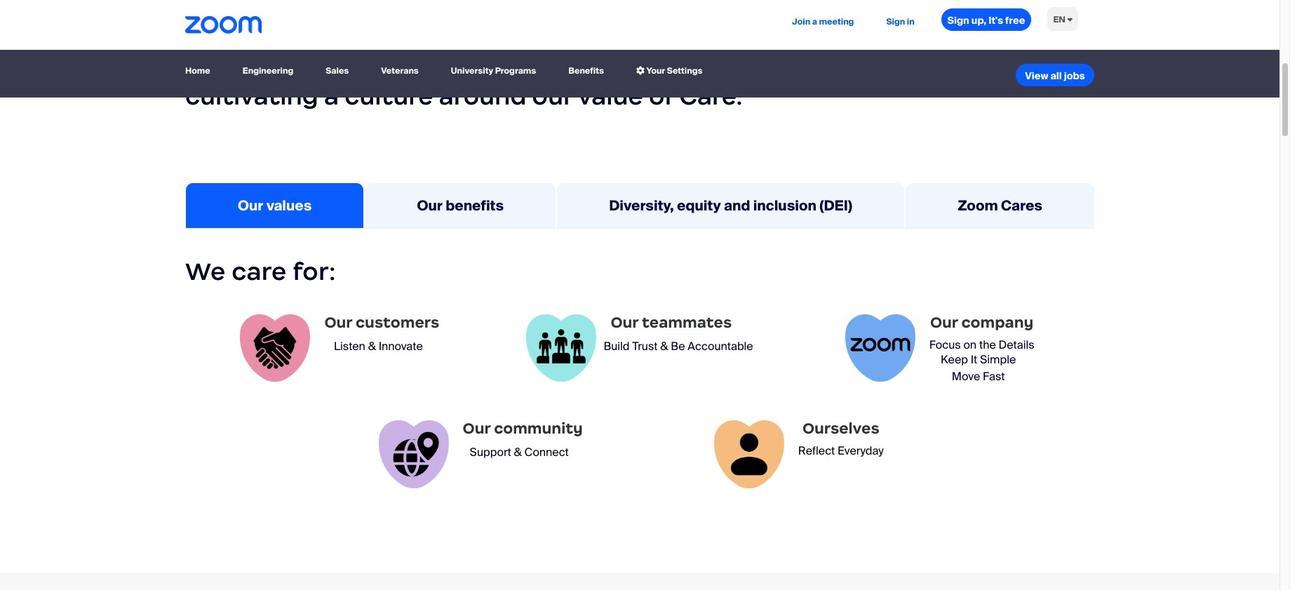 Task type: locate. For each thing, give the bounding box(es) containing it.
our inside our company focus on the details keep it simple move fast
[[931, 313, 958, 332]]

& for community
[[514, 445, 522, 460]]

sign up focus
[[887, 16, 905, 27]]

reflect
[[799, 444, 835, 459]]

1 horizontal spatial sign
[[948, 14, 970, 27]]

our community
[[463, 419, 583, 438]]

on up it
[[964, 338, 977, 352]]

to up benefits at the top
[[595, 27, 622, 58]]

teammates
[[642, 313, 732, 332]]

focus
[[880, 54, 949, 84]]

zoom cares
[[958, 197, 1043, 215]]

meeting
[[819, 16, 854, 27]]

1 horizontal spatial &
[[514, 445, 522, 460]]

happy
[[499, 54, 578, 84]]

build
[[604, 339, 630, 354]]

veterans
[[381, 65, 419, 76]]

believe
[[343, 27, 430, 58]]

listen
[[334, 339, 366, 354]]

up,
[[972, 14, 987, 27]]

care
[[232, 256, 287, 287]]

ourselves reflect everyday
[[799, 419, 884, 459]]

0 horizontal spatial sign
[[887, 16, 905, 27]]

at zoom, we believe that in order to deliver happiness to our  customers, our employees should be happy at work. that's  why  we focus on cultivating a culture around our value of care.
[[185, 27, 1073, 111]]

0 vertical spatial a
[[812, 16, 818, 27]]

at
[[185, 27, 214, 58]]

a down sales
[[324, 81, 339, 111]]

our for our teammates
[[611, 313, 639, 332]]

engineering
[[243, 65, 294, 76]]

it's
[[989, 14, 1004, 27]]

connect
[[525, 445, 569, 460]]

university programs link
[[446, 59, 542, 83]]

& down our community
[[514, 445, 522, 460]]

0 horizontal spatial a
[[324, 81, 339, 111]]

we
[[185, 256, 226, 287]]

2 to from the left
[[849, 27, 876, 58]]

0 horizontal spatial &
[[368, 339, 376, 354]]

1 horizontal spatial a
[[812, 16, 818, 27]]

& for customers
[[368, 339, 376, 354]]

on inside our company focus on the details keep it simple move fast
[[964, 338, 977, 352]]

sign for sign up, it's free
[[948, 14, 970, 27]]

in up focus
[[907, 16, 915, 27]]

our up support
[[463, 419, 491, 438]]

ourselves
[[803, 419, 880, 438]]

our up build
[[611, 313, 639, 332]]

our left benefits
[[417, 197, 443, 215]]

sign left up,
[[948, 14, 970, 27]]

to left sign in link
[[849, 27, 876, 58]]

sign in link
[[881, 0, 920, 44]]

& left be
[[661, 339, 668, 354]]

0 vertical spatial on
[[955, 54, 986, 84]]

a right join
[[812, 16, 818, 27]]

sign
[[948, 14, 970, 27], [887, 16, 905, 27]]

everyday
[[838, 444, 884, 459]]

our values
[[238, 197, 312, 215]]

&
[[368, 339, 376, 354], [661, 339, 668, 354], [514, 445, 522, 460]]

sales link
[[320, 59, 355, 83]]

1 vertical spatial on
[[964, 338, 977, 352]]

our up focus
[[931, 313, 958, 332]]

happiness
[[716, 27, 843, 58]]

fast
[[983, 369, 1005, 384]]

& right listen
[[368, 339, 376, 354]]

on down up,
[[955, 54, 986, 84]]

focus
[[930, 338, 961, 352]]

1 vertical spatial a
[[324, 81, 339, 111]]

customers
[[356, 313, 439, 332]]

0 horizontal spatial in
[[495, 27, 517, 58]]

it
[[971, 353, 978, 367]]

in up programs
[[495, 27, 517, 58]]

for:
[[293, 256, 336, 287]]

keep
[[941, 353, 968, 367]]

our for our customers
[[325, 313, 352, 332]]

all
[[1051, 70, 1062, 82]]

join a meeting
[[792, 16, 854, 27]]

sign for sign in
[[887, 16, 905, 27]]

1 horizontal spatial to
[[849, 27, 876, 58]]

values
[[266, 197, 312, 215]]

our up listen
[[325, 313, 352, 332]]

university
[[451, 65, 493, 76]]

engineering link
[[237, 59, 299, 83]]

that's
[[687, 54, 763, 84]]

our left values
[[238, 197, 263, 215]]

our
[[882, 27, 922, 58], [185, 54, 226, 84], [532, 81, 573, 111]]

to
[[595, 27, 622, 58], [849, 27, 876, 58]]

on
[[955, 54, 986, 84], [964, 338, 977, 352]]

a
[[812, 16, 818, 27], [324, 81, 339, 111]]

your
[[647, 65, 665, 76]]

jobs
[[1064, 70, 1085, 82]]

in inside at zoom, we believe that in order to deliver happiness to our  customers, our employees should be happy at work. that's  why  we focus on cultivating a culture around our value of care.
[[495, 27, 517, 58]]

in
[[907, 16, 915, 27], [495, 27, 517, 58]]

simple
[[980, 353, 1016, 367]]

0 horizontal spatial to
[[595, 27, 622, 58]]

benefits
[[446, 197, 504, 215]]

value
[[578, 81, 643, 111]]

our for our company focus on the details keep it simple move fast
[[931, 313, 958, 332]]

diversity, equity and inclusion (dei)
[[609, 197, 853, 215]]



Task type: describe. For each thing, give the bounding box(es) containing it.
settings
[[667, 65, 703, 76]]

equity
[[677, 197, 721, 215]]

en button
[[1042, 0, 1084, 40]]

deliver
[[628, 27, 710, 58]]

diversity,
[[609, 197, 674, 215]]

trust
[[632, 339, 658, 354]]

2 horizontal spatial &
[[661, 339, 668, 354]]

that
[[436, 27, 490, 58]]

cares
[[1001, 197, 1043, 215]]

(dei)
[[820, 197, 853, 215]]

care.
[[680, 81, 743, 111]]

our company focus on the details keep it simple move fast
[[930, 313, 1035, 384]]

community
[[494, 419, 583, 438]]

en
[[1054, 14, 1066, 25]]

2 horizontal spatial our
[[882, 27, 922, 58]]

a inside at zoom, we believe that in order to deliver happiness to our  customers, our employees should be happy at work. that's  why  we focus on cultivating a culture around our value of care.
[[324, 81, 339, 111]]

of
[[649, 81, 674, 111]]

sign in
[[887, 16, 915, 27]]

our for our community
[[463, 419, 491, 438]]

veterans link
[[376, 59, 424, 83]]

on inside at zoom, we believe that in order to deliver happiness to our  customers, our employees should be happy at work. that's  why  we focus on cultivating a culture around our value of care.
[[955, 54, 986, 84]]

our customers
[[325, 313, 439, 332]]

your settings
[[645, 65, 703, 76]]

free
[[1006, 14, 1026, 27]]

zoom
[[958, 197, 998, 215]]

be
[[671, 339, 685, 354]]

we care for:
[[185, 256, 336, 287]]

inclusion
[[754, 197, 817, 215]]

order
[[523, 27, 589, 58]]

home link
[[185, 59, 216, 83]]

1 horizontal spatial our
[[532, 81, 573, 111]]

be
[[462, 54, 494, 84]]

benefits link
[[563, 59, 610, 83]]

join
[[792, 16, 811, 27]]

culture
[[345, 81, 433, 111]]

our for our values
[[238, 197, 263, 215]]

cog image
[[636, 66, 645, 75]]

sign up, it's free
[[948, 14, 1026, 27]]

home
[[185, 65, 210, 76]]

0 horizontal spatial our
[[185, 54, 226, 84]]

and
[[724, 197, 750, 215]]

the
[[980, 338, 996, 352]]

1 horizontal spatial in
[[907, 16, 915, 27]]

zoom,
[[219, 27, 296, 58]]

should
[[373, 54, 457, 84]]

employees
[[232, 54, 368, 84]]

move
[[952, 369, 981, 384]]

join a meeting link
[[787, 0, 860, 44]]

university programs
[[451, 65, 536, 76]]

build trust & be accountable
[[604, 339, 753, 354]]

view
[[1026, 70, 1049, 82]]

sales
[[326, 65, 349, 76]]

our for our benefits
[[417, 197, 443, 215]]

view all jobs link
[[1016, 64, 1095, 86]]

1 to from the left
[[595, 27, 622, 58]]

cultivating
[[185, 81, 318, 111]]

listen & innovate
[[334, 339, 423, 354]]

around
[[439, 81, 527, 111]]

work.
[[615, 54, 682, 84]]

our benefits
[[417, 197, 504, 215]]

company
[[962, 313, 1034, 332]]

we
[[301, 27, 337, 58]]

sign up, it's free link
[[942, 8, 1032, 31]]

at
[[583, 54, 610, 84]]

caret down image
[[1068, 15, 1073, 24]]

innovate
[[379, 339, 423, 354]]

view all jobs
[[1026, 70, 1085, 82]]

support
[[470, 445, 511, 460]]

details
[[999, 338, 1035, 352]]

accountable
[[688, 339, 753, 354]]

programs
[[495, 65, 536, 76]]

our teammates
[[611, 313, 732, 332]]

your settings link
[[631, 59, 708, 83]]



Task type: vqa. For each thing, say whether or not it's contained in the screenshot.
changing
no



